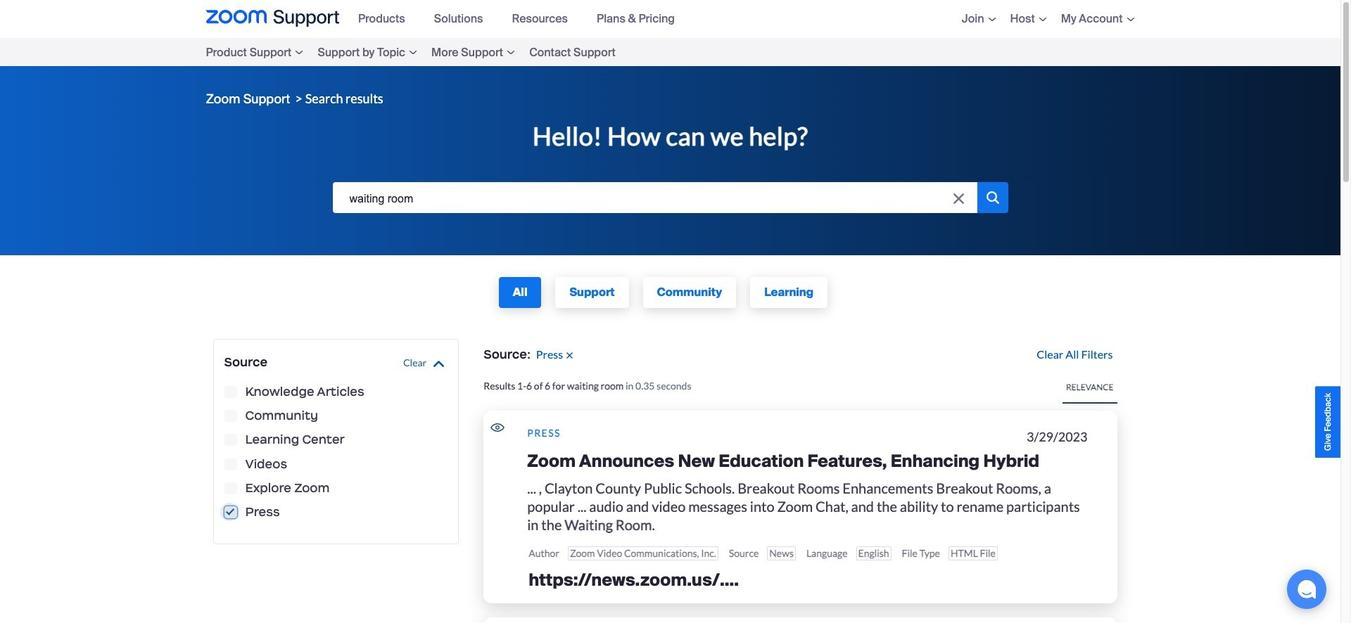 Task type: vqa. For each thing, say whether or not it's contained in the screenshot.
menu bar
yes



Task type: describe. For each thing, give the bounding box(es) containing it.
1 horizontal spatial clear image
[[953, 194, 964, 204]]

Community 1,871 results button
[[224, 410, 237, 422]]

menu bar for "source" element
[[206, 38, 665, 66]]

1 arrow up image from the top
[[434, 359, 444, 369]]

Knowledge Articles 208 results button
[[224, 386, 237, 398]]

zoom support image
[[206, 10, 339, 28]]

menu bar for active filters navigation
[[350, 0, 695, 38]]

clear image for the right clear icon
[[953, 194, 964, 204]]

active filters navigation
[[484, 337, 1117, 379]]

clear image for clear icon within "source" element
[[567, 353, 573, 359]]

source element
[[484, 347, 1030, 362]]

open chat image
[[1297, 580, 1317, 600]]



Task type: locate. For each thing, give the bounding box(es) containing it.
0 horizontal spatial clear image
[[567, 353, 573, 359]]

quickview image
[[491, 424, 505, 432], [491, 424, 505, 432]]

Videos 8 results button
[[224, 459, 237, 471]]

0 horizontal spatial clear image
[[567, 353, 573, 359]]

search image
[[986, 191, 999, 204], [986, 191, 999, 204]]

clear image
[[953, 194, 964, 204], [567, 353, 573, 359]]

2 arrow up image from the top
[[434, 361, 444, 367]]

0 vertical spatial clear image
[[953, 194, 964, 204]]

1 vertical spatial clear image
[[567, 353, 573, 359]]

clear image inside "source" element
[[567, 353, 573, 359]]

Explore Zoom 372 results button
[[224, 483, 237, 495]]

clear image inside "source" element
[[567, 353, 573, 359]]

Sort results by Relevance radio
[[1066, 381, 1114, 394]]

clear image
[[953, 194, 964, 204], [567, 353, 573, 359]]

Search text field
[[332, 182, 977, 216]]

Press 6 results button
[[224, 507, 237, 519]]

None search field
[[332, 182, 977, 216]]

0 vertical spatial clear image
[[953, 194, 964, 204]]

group
[[224, 375, 448, 533]]

1 vertical spatial clear image
[[567, 353, 573, 359]]

1 horizontal spatial clear image
[[953, 194, 964, 204]]

Learning Center 3 results button
[[224, 434, 237, 446]]

list item
[[529, 570, 739, 591]]

arrow up image
[[434, 359, 444, 369], [434, 361, 444, 367]]

menu bar
[[350, 0, 695, 38], [941, 0, 1135, 38], [206, 38, 665, 66]]

heading
[[527, 451, 1099, 472]]



